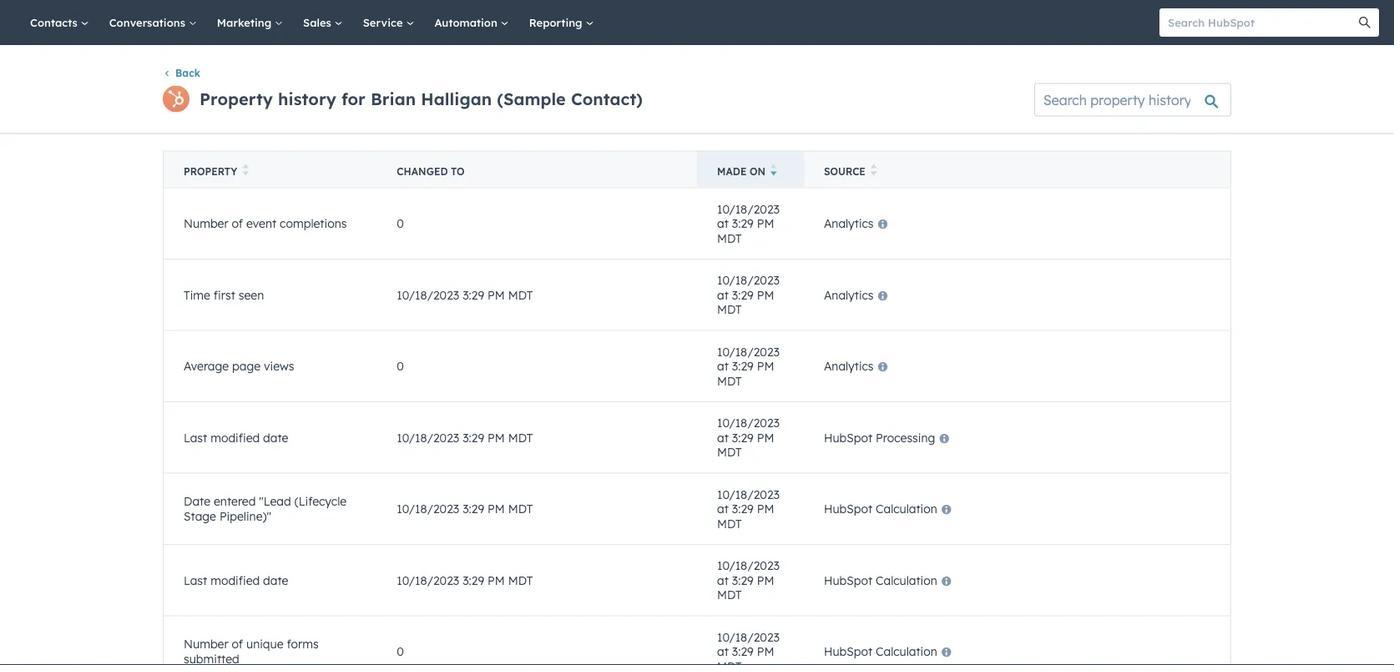 Task type: locate. For each thing, give the bounding box(es) containing it.
1 press to sort. element from the left
[[242, 164, 249, 178]]

1 analytics from the top
[[824, 216, 874, 231]]

time
[[184, 288, 210, 302]]

seen
[[239, 288, 264, 302]]

3 10/18/2023 3:29 pm mdt from the top
[[397, 502, 533, 516]]

modified
[[211, 430, 260, 445], [211, 573, 260, 588]]

0 vertical spatial last
[[184, 430, 207, 445]]

1 vertical spatial of
[[232, 637, 243, 652]]

1 vertical spatial hubspot calculation
[[824, 573, 938, 588]]

analytics
[[824, 216, 874, 231], [824, 288, 874, 302], [824, 359, 874, 374]]

last for hubspot processing
[[184, 430, 207, 445]]

last up date
[[184, 430, 207, 445]]

property button
[[163, 151, 377, 188]]

automation
[[435, 15, 501, 29]]

submitted
[[184, 652, 240, 666]]

changed
[[397, 165, 448, 177]]

0 vertical spatial last modified date
[[184, 430, 289, 445]]

0 for number of event completions
[[397, 216, 404, 231]]

3 calculation from the top
[[876, 645, 938, 659]]

1 vertical spatial property
[[184, 165, 237, 177]]

press to sort. image inside property button
[[242, 164, 249, 176]]

press to sort. element inside source button
[[871, 164, 877, 178]]

mdt
[[717, 231, 742, 245], [508, 288, 533, 302], [717, 302, 742, 317], [717, 374, 742, 388], [508, 430, 533, 445], [717, 445, 742, 460], [508, 502, 533, 516], [717, 516, 742, 531], [508, 573, 533, 588], [717, 588, 742, 602], [717, 659, 742, 666]]

at
[[717, 216, 729, 231], [717, 288, 729, 302], [717, 359, 729, 374], [717, 430, 729, 445], [717, 502, 729, 516], [717, 573, 729, 588], [717, 645, 729, 659]]

1 vertical spatial modified
[[211, 573, 260, 588]]

of inside number of unique forms submitted
[[232, 637, 243, 652]]

last
[[184, 430, 207, 445], [184, 573, 207, 588]]

1 horizontal spatial press to sort. element
[[871, 164, 877, 178]]

1 10/18/2023 3:29 pm mdt from the top
[[397, 288, 533, 302]]

2 hubspot from the top
[[824, 502, 873, 516]]

average page views
[[184, 359, 294, 374]]

2 modified from the top
[[211, 573, 260, 588]]

last modified date up entered
[[184, 430, 289, 445]]

2 analytics from the top
[[824, 288, 874, 302]]

2 press to sort. element from the left
[[871, 164, 877, 178]]

hubspot calculation for (lifecycle
[[824, 502, 938, 516]]

4 10/18/2023 at 3:29 pm mdt from the top
[[717, 416, 780, 460]]

of
[[232, 216, 243, 231], [232, 637, 243, 652]]

1 horizontal spatial press to sort. image
[[871, 164, 877, 176]]

number left unique on the left bottom of the page
[[184, 637, 229, 652]]

press to sort. image
[[242, 164, 249, 176], [871, 164, 877, 176]]

conversations
[[109, 15, 189, 29]]

property inside the property history for brian halligan (sample contact) banner
[[200, 88, 273, 109]]

2 vertical spatial hubspot calculation
[[824, 645, 938, 659]]

property down the back
[[200, 88, 273, 109]]

number inside number of unique forms submitted
[[184, 637, 229, 652]]

history
[[278, 88, 336, 109]]

page
[[232, 359, 261, 374]]

3 analytics from the top
[[824, 359, 874, 374]]

stage
[[184, 509, 216, 524]]

date entered "lead (lifecycle stage pipeline)"
[[184, 495, 347, 524]]

1 calculation from the top
[[876, 502, 938, 516]]

0 vertical spatial date
[[263, 430, 289, 445]]

source
[[824, 165, 866, 177]]

of left unique on the left bottom of the page
[[232, 637, 243, 652]]

date up "lead
[[263, 430, 289, 445]]

press to sort. element for source
[[871, 164, 877, 178]]

1 vertical spatial last modified date
[[184, 573, 289, 588]]

number
[[184, 216, 229, 231], [184, 637, 229, 652]]

6 10/18/2023 at 3:29 pm mdt from the top
[[717, 559, 780, 602]]

2 hubspot calculation from the top
[[824, 573, 938, 588]]

0 vertical spatial calculation
[[876, 502, 938, 516]]

property
[[200, 88, 273, 109], [184, 165, 237, 177]]

1 vertical spatial analytics
[[824, 288, 874, 302]]

pm
[[757, 216, 775, 231], [488, 288, 505, 302], [757, 288, 775, 302], [757, 359, 775, 374], [488, 430, 505, 445], [757, 430, 775, 445], [488, 502, 505, 516], [757, 502, 775, 516], [488, 573, 505, 588], [757, 573, 775, 588], [757, 645, 775, 659]]

1 10/18/2023 at 3:29 pm mdt from the top
[[717, 202, 780, 245]]

5 10/18/2023 at 3:29 pm mdt from the top
[[717, 487, 780, 531]]

of for unique
[[232, 637, 243, 652]]

1 last from the top
[[184, 430, 207, 445]]

press to sort. element
[[242, 164, 249, 178], [871, 164, 877, 178]]

first
[[214, 288, 235, 302]]

2 vertical spatial 0
[[397, 645, 404, 659]]

back
[[175, 67, 200, 79]]

0 horizontal spatial press to sort. element
[[242, 164, 249, 178]]

property history for brian halligan (sample contact) banner
[[163, 78, 1232, 116]]

service
[[363, 15, 406, 29]]

"lead
[[259, 495, 291, 509]]

processing
[[876, 430, 936, 445]]

press to sort. image right source
[[871, 164, 877, 176]]

2 press to sort. image from the left
[[871, 164, 877, 176]]

2 number from the top
[[184, 637, 229, 652]]

date up unique on the left bottom of the page
[[263, 573, 289, 588]]

press to sort. image up the event
[[242, 164, 249, 176]]

number for number of event completions
[[184, 216, 229, 231]]

1 vertical spatial number
[[184, 637, 229, 652]]

0 vertical spatial number
[[184, 216, 229, 231]]

press to sort. element inside property button
[[242, 164, 249, 178]]

1 at from the top
[[717, 216, 729, 231]]

entered
[[214, 495, 256, 509]]

number left the event
[[184, 216, 229, 231]]

hubspot
[[824, 430, 873, 445], [824, 502, 873, 516], [824, 573, 873, 588], [824, 645, 873, 659]]

2 vertical spatial analytics
[[824, 359, 874, 374]]

calculation
[[876, 502, 938, 516], [876, 573, 938, 588], [876, 645, 938, 659]]

modified up entered
[[211, 430, 260, 445]]

1 date from the top
[[263, 430, 289, 445]]

last down stage at the bottom left of page
[[184, 573, 207, 588]]

0 vertical spatial of
[[232, 216, 243, 231]]

2 last modified date from the top
[[184, 573, 289, 588]]

modified down pipeline)"
[[211, 573, 260, 588]]

3 0 from the top
[[397, 645, 404, 659]]

2 calculation from the top
[[876, 573, 938, 588]]

sales
[[303, 15, 335, 29]]

2 of from the top
[[232, 637, 243, 652]]

2 date from the top
[[263, 573, 289, 588]]

0 vertical spatial hubspot calculation
[[824, 502, 938, 516]]

analytics for average page views
[[824, 359, 874, 374]]

hubspot calculation
[[824, 502, 938, 516], [824, 573, 938, 588], [824, 645, 938, 659]]

1 number from the top
[[184, 216, 229, 231]]

1 vertical spatial 0
[[397, 359, 404, 374]]

2 last from the top
[[184, 573, 207, 588]]

modified for hubspot processing
[[211, 430, 260, 445]]

3 hubspot calculation from the top
[[824, 645, 938, 659]]

date
[[184, 495, 211, 509]]

press to sort. image inside source button
[[871, 164, 877, 176]]

0 vertical spatial analytics
[[824, 216, 874, 231]]

made
[[717, 165, 747, 177]]

3:29
[[732, 216, 754, 231], [463, 288, 485, 302], [732, 288, 754, 302], [732, 359, 754, 374], [463, 430, 485, 445], [732, 430, 754, 445], [463, 502, 485, 516], [732, 502, 754, 516], [463, 573, 485, 588], [732, 573, 754, 588], [732, 645, 754, 659]]

1 last modified date from the top
[[184, 430, 289, 445]]

press to sort. element right source
[[871, 164, 877, 178]]

property inside property button
[[184, 165, 237, 177]]

calculation for forms
[[876, 645, 938, 659]]

press to sort. element for property
[[242, 164, 249, 178]]

10/18/2023 at 3:29 pm mdt
[[717, 202, 780, 245], [717, 273, 780, 317], [717, 344, 780, 388], [717, 416, 780, 460], [717, 487, 780, 531], [717, 559, 780, 602], [717, 630, 780, 666]]

property up number of event completions
[[184, 165, 237, 177]]

3 at from the top
[[717, 359, 729, 374]]

1 press to sort. image from the left
[[242, 164, 249, 176]]

made on
[[717, 165, 766, 177]]

1 0 from the top
[[397, 216, 404, 231]]

of left the event
[[232, 216, 243, 231]]

1 hubspot from the top
[[824, 430, 873, 445]]

4 hubspot from the top
[[824, 645, 873, 659]]

1 hubspot calculation from the top
[[824, 502, 938, 516]]

2 vertical spatial calculation
[[876, 645, 938, 659]]

0
[[397, 216, 404, 231], [397, 359, 404, 374], [397, 645, 404, 659]]

last modified date
[[184, 430, 289, 445], [184, 573, 289, 588]]

1 vertical spatial last
[[184, 573, 207, 588]]

date
[[263, 430, 289, 445], [263, 573, 289, 588]]

press to sort. element up the event
[[242, 164, 249, 178]]

2 0 from the top
[[397, 359, 404, 374]]

last modified date down pipeline)"
[[184, 573, 289, 588]]

1 modified from the top
[[211, 430, 260, 445]]

descending sort. press to sort ascending. image
[[771, 164, 777, 176]]

6 at from the top
[[717, 573, 729, 588]]

0 vertical spatial modified
[[211, 430, 260, 445]]

0 vertical spatial 0
[[397, 216, 404, 231]]

4 at from the top
[[717, 430, 729, 445]]

7 at from the top
[[717, 645, 729, 659]]

10/18/2023 3:29 pm mdt
[[397, 288, 533, 302], [397, 430, 533, 445], [397, 502, 533, 516], [397, 573, 533, 588]]

contacts
[[30, 15, 81, 29]]

(sample
[[497, 88, 566, 109]]

0 vertical spatial property
[[200, 88, 273, 109]]

10/18/2023
[[717, 202, 780, 216], [717, 273, 780, 288], [397, 288, 460, 302], [717, 344, 780, 359], [717, 416, 780, 430], [397, 430, 460, 445], [717, 487, 780, 502], [397, 502, 460, 516], [717, 559, 780, 573], [397, 573, 460, 588], [717, 630, 780, 645]]

sales link
[[293, 0, 353, 45]]

0 horizontal spatial press to sort. image
[[242, 164, 249, 176]]

of for event
[[232, 216, 243, 231]]

1 vertical spatial calculation
[[876, 573, 938, 588]]

1 of from the top
[[232, 216, 243, 231]]

last modified date for hubspot calculation
[[184, 573, 289, 588]]

1 vertical spatial date
[[263, 573, 289, 588]]



Task type: describe. For each thing, give the bounding box(es) containing it.
unique
[[246, 637, 284, 652]]

brian
[[371, 88, 416, 109]]

analytics for time first seen
[[824, 288, 874, 302]]

(lifecycle
[[295, 495, 347, 509]]

2 at from the top
[[717, 288, 729, 302]]

marketing link
[[207, 0, 293, 45]]

last for hubspot calculation
[[184, 573, 207, 588]]

2 10/18/2023 3:29 pm mdt from the top
[[397, 430, 533, 445]]

descending sort. press to sort ascending. element
[[771, 164, 777, 178]]

completions
[[280, 216, 347, 231]]

2 10/18/2023 at 3:29 pm mdt from the top
[[717, 273, 780, 317]]

views
[[264, 359, 294, 374]]

automation link
[[425, 0, 519, 45]]

event
[[246, 216, 277, 231]]

source button
[[804, 151, 1232, 188]]

date for hubspot calculation
[[263, 573, 289, 588]]

forms
[[287, 637, 319, 652]]

conversations link
[[99, 0, 207, 45]]

calculation for (lifecycle
[[876, 502, 938, 516]]

3 10/18/2023 at 3:29 pm mdt from the top
[[717, 344, 780, 388]]

property for property
[[184, 165, 237, 177]]

press to sort. image for source
[[871, 164, 877, 176]]

changed to
[[397, 165, 465, 177]]

time first seen
[[184, 288, 264, 302]]

3 hubspot from the top
[[824, 573, 873, 588]]

contact)
[[571, 88, 643, 109]]

property history for brian halligan (sample contact)
[[200, 88, 643, 109]]

4 10/18/2023 3:29 pm mdt from the top
[[397, 573, 533, 588]]

contacts link
[[20, 0, 99, 45]]

to
[[451, 165, 465, 177]]

number of event completions
[[184, 216, 347, 231]]

made on button
[[697, 151, 804, 188]]

marketing
[[217, 15, 275, 29]]

modified for hubspot calculation
[[211, 573, 260, 588]]

halligan
[[421, 88, 492, 109]]

hubspot calculation for forms
[[824, 645, 938, 659]]

date for hubspot processing
[[263, 430, 289, 445]]

0 for average page views
[[397, 359, 404, 374]]

Search property history search field
[[1035, 83, 1232, 116]]

for
[[342, 88, 366, 109]]

number for number of unique forms submitted
[[184, 637, 229, 652]]

number of unique forms submitted
[[184, 637, 319, 666]]

pipeline)"
[[220, 509, 272, 524]]

reporting
[[529, 15, 586, 29]]

reporting link
[[519, 0, 604, 45]]

analytics for number of event completions
[[824, 216, 874, 231]]

on
[[750, 165, 766, 177]]

Search HubSpot search field
[[1160, 8, 1365, 37]]

5 at from the top
[[717, 502, 729, 516]]

7 10/18/2023 at 3:29 pm mdt from the top
[[717, 630, 780, 666]]

0 for number of unique forms submitted
[[397, 645, 404, 659]]

search image
[[1360, 17, 1371, 28]]

service link
[[353, 0, 425, 45]]

property for property history for brian halligan (sample contact)
[[200, 88, 273, 109]]

search button
[[1351, 8, 1380, 37]]

last modified date for hubspot processing
[[184, 430, 289, 445]]

hubspot processing
[[824, 430, 936, 445]]

average
[[184, 359, 229, 374]]

press to sort. image for property
[[242, 164, 249, 176]]

back link
[[163, 67, 200, 79]]



Task type: vqa. For each thing, say whether or not it's contained in the screenshot.


